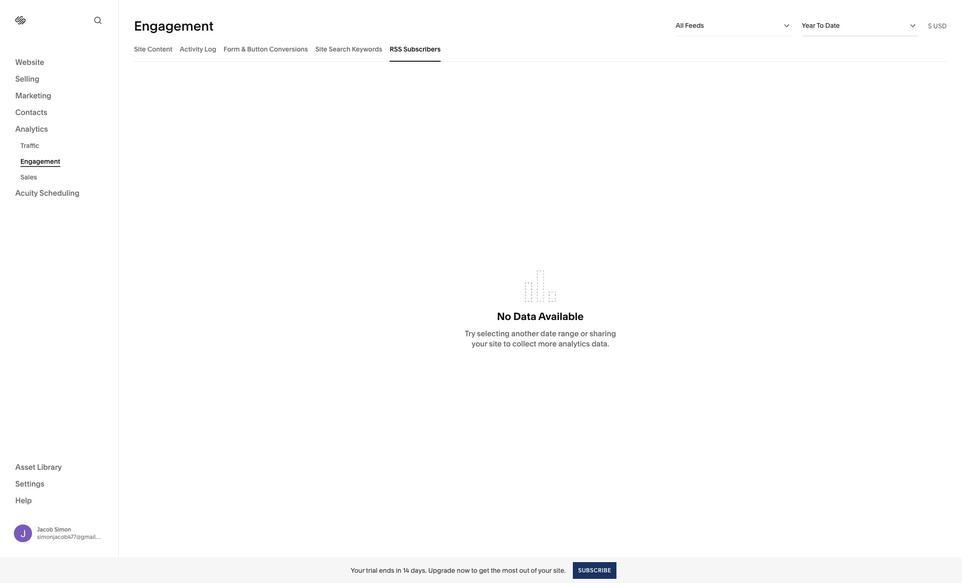 Task type: vqa. For each thing, say whether or not it's contained in the screenshot.
the Site Content
yes



Task type: describe. For each thing, give the bounding box(es) containing it.
contacts
[[15, 108, 47, 117]]

now
[[457, 566, 470, 575]]

site search keywords
[[316, 45, 382, 53]]

14
[[403, 566, 409, 575]]

range
[[558, 329, 579, 338]]

all feeds
[[676, 21, 704, 30]]

of
[[531, 566, 537, 575]]

acuity scheduling
[[15, 188, 79, 198]]

content
[[147, 45, 172, 53]]

search
[[329, 45, 351, 53]]

simonjacob477@gmail.com
[[37, 534, 109, 541]]

days.
[[411, 566, 427, 575]]

site content
[[134, 45, 172, 53]]

analytics
[[559, 339, 590, 349]]

analytics link
[[15, 124, 103, 135]]

your trial ends in 14 days. upgrade now to get the most out of your site.
[[351, 566, 566, 575]]

&
[[241, 45, 246, 53]]

try selecting another date range or sharing your site to collect more analytics data.
[[465, 329, 616, 349]]

log
[[205, 45, 216, 53]]

another
[[512, 329, 539, 338]]

selling link
[[15, 74, 103, 85]]

$
[[929, 22, 932, 30]]

help
[[15, 496, 32, 505]]

0 vertical spatial engagement
[[134, 18, 214, 34]]

site for site search keywords
[[316, 45, 327, 53]]

site.
[[554, 566, 566, 575]]

site search keywords button
[[316, 36, 382, 62]]

get
[[479, 566, 489, 575]]

subscribers
[[404, 45, 441, 53]]

site
[[489, 339, 502, 349]]

1 vertical spatial your
[[539, 566, 552, 575]]

asset
[[15, 462, 35, 472]]

acuity
[[15, 188, 38, 198]]

activity
[[180, 45, 203, 53]]

date
[[826, 21, 840, 30]]

tab list containing site content
[[134, 36, 947, 62]]

all
[[676, 21, 684, 30]]

website
[[15, 58, 44, 67]]

rss
[[390, 45, 402, 53]]

traffic
[[20, 142, 39, 150]]

contacts link
[[15, 107, 103, 118]]

settings link
[[15, 479, 103, 490]]

analytics
[[15, 124, 48, 134]]

year to date button
[[802, 15, 918, 36]]

or
[[581, 329, 588, 338]]

most
[[502, 566, 518, 575]]

more
[[538, 339, 557, 349]]

in
[[396, 566, 402, 575]]

traffic link
[[20, 138, 108, 154]]

activity log button
[[180, 36, 216, 62]]

scheduling
[[39, 188, 79, 198]]

marketing link
[[15, 91, 103, 102]]

no
[[497, 311, 511, 323]]

year to date
[[802, 21, 840, 30]]

site for site content
[[134, 45, 146, 53]]

asset library link
[[15, 462, 103, 473]]



Task type: locate. For each thing, give the bounding box(es) containing it.
simon
[[54, 526, 71, 533]]

0 vertical spatial your
[[472, 339, 488, 349]]

out
[[520, 566, 530, 575]]

activity log
[[180, 45, 216, 53]]

to left get
[[472, 566, 478, 575]]

sales link
[[20, 169, 108, 185]]

1 horizontal spatial your
[[539, 566, 552, 575]]

available
[[539, 311, 584, 323]]

engagement
[[134, 18, 214, 34], [20, 157, 60, 166]]

selling
[[15, 74, 39, 84]]

button
[[247, 45, 268, 53]]

sales
[[20, 173, 37, 181]]

ends
[[379, 566, 395, 575]]

your inside try selecting another date range or sharing your site to collect more analytics data.
[[472, 339, 488, 349]]

your down try
[[472, 339, 488, 349]]

0 horizontal spatial to
[[472, 566, 478, 575]]

1 site from the left
[[134, 45, 146, 53]]

feeds
[[686, 21, 704, 30]]

usd
[[934, 22, 947, 30]]

library
[[37, 462, 62, 472]]

0 horizontal spatial engagement
[[20, 157, 60, 166]]

rss subscribers
[[390, 45, 441, 53]]

acuity scheduling link
[[15, 188, 103, 199]]

1 horizontal spatial site
[[316, 45, 327, 53]]

1 vertical spatial engagement
[[20, 157, 60, 166]]

2 site from the left
[[316, 45, 327, 53]]

jacob simon simonjacob477@gmail.com
[[37, 526, 109, 541]]

selecting
[[477, 329, 510, 338]]

keywords
[[352, 45, 382, 53]]

engagement up content
[[134, 18, 214, 34]]

1 vertical spatial to
[[472, 566, 478, 575]]

upgrade
[[428, 566, 456, 575]]

site
[[134, 45, 146, 53], [316, 45, 327, 53]]

0 vertical spatial to
[[504, 339, 511, 349]]

form
[[224, 45, 240, 53]]

no data available
[[497, 311, 584, 323]]

asset library
[[15, 462, 62, 472]]

your
[[351, 566, 365, 575]]

the
[[491, 566, 501, 575]]

engagement down traffic
[[20, 157, 60, 166]]

data.
[[592, 339, 610, 349]]

website link
[[15, 57, 103, 68]]

subscribe
[[579, 567, 612, 574]]

subscribe button
[[573, 562, 617, 579]]

settings
[[15, 479, 44, 488]]

1 horizontal spatial to
[[504, 339, 511, 349]]

form & button conversions button
[[224, 36, 308, 62]]

0 horizontal spatial your
[[472, 339, 488, 349]]

your
[[472, 339, 488, 349], [539, 566, 552, 575]]

sharing
[[590, 329, 616, 338]]

conversions
[[269, 45, 308, 53]]

year
[[802, 21, 816, 30]]

site left content
[[134, 45, 146, 53]]

to
[[504, 339, 511, 349], [472, 566, 478, 575]]

try
[[465, 329, 476, 338]]

marketing
[[15, 91, 51, 100]]

1 horizontal spatial engagement
[[134, 18, 214, 34]]

$ usd
[[929, 22, 947, 30]]

All Feeds field
[[676, 15, 792, 36]]

help link
[[15, 495, 32, 506]]

to right site
[[504, 339, 511, 349]]

site left search
[[316, 45, 327, 53]]

site content button
[[134, 36, 172, 62]]

tab list
[[134, 36, 947, 62]]

0 horizontal spatial site
[[134, 45, 146, 53]]

to inside try selecting another date range or sharing your site to collect more analytics data.
[[504, 339, 511, 349]]

form & button conversions
[[224, 45, 308, 53]]

data
[[514, 311, 537, 323]]

collect
[[513, 339, 537, 349]]

site inside button
[[316, 45, 327, 53]]

to
[[817, 21, 824, 30]]

date
[[541, 329, 557, 338]]

trial
[[366, 566, 378, 575]]

rss subscribers button
[[390, 36, 441, 62]]

jacob
[[37, 526, 53, 533]]

site inside button
[[134, 45, 146, 53]]

engagement link
[[20, 154, 108, 169]]

your right of at bottom right
[[539, 566, 552, 575]]



